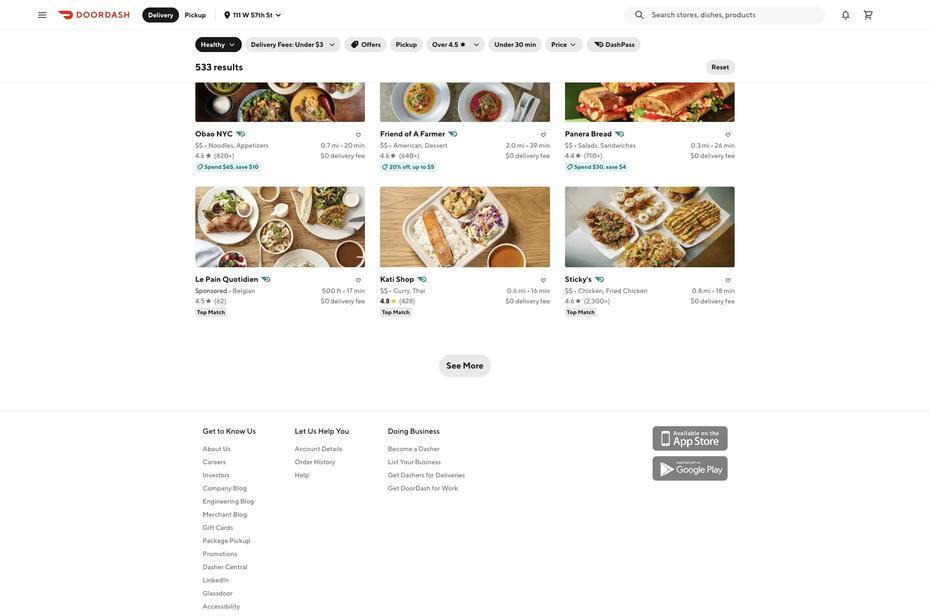 Task type: vqa. For each thing, say whether or not it's contained in the screenshot.
Lemonade within the Sugar Free Classic Lemonade +$4.59
no



Task type: describe. For each thing, give the bounding box(es) containing it.
• down friend
[[389, 142, 392, 149]]

over 4.5
[[432, 41, 459, 48]]

sponsored
[[195, 287, 227, 295]]

• down panera
[[575, 142, 577, 149]]

delivery for friend of a farmer
[[516, 152, 540, 159]]

save for panera bread
[[607, 163, 618, 170]]

• down obao
[[204, 142, 207, 149]]

1 horizontal spatial us
[[247, 427, 256, 436]]

list your business
[[388, 458, 441, 466]]

$​0 for panera bread
[[691, 152, 700, 159]]

(62)
[[214, 297, 227, 305]]

match for le pain quotidien
[[208, 309, 225, 316]]

delivery fees: under $3
[[251, 41, 324, 48]]

blog for company blog
[[233, 484, 247, 492]]

min for obao nyc
[[354, 142, 365, 149]]

list your business link
[[388, 457, 465, 467]]

get doordash for work
[[388, 484, 458, 492]]

0 horizontal spatial 4.5
[[195, 297, 205, 305]]

spend left $25,
[[575, 17, 592, 24]]

111
[[233, 11, 241, 19]]

0.8
[[693, 287, 703, 295]]

pain
[[206, 275, 221, 284]]

top match up "dashpass"
[[632, 17, 660, 24]]

save for obao nyc
[[236, 163, 248, 170]]

glassdoor
[[203, 590, 233, 597]]

become a dasher
[[388, 445, 440, 453]]

le
[[195, 275, 204, 284]]

us for let us help you
[[308, 427, 317, 436]]

linkedin link
[[203, 575, 256, 585]]

healthy
[[201, 41, 225, 48]]

promotions
[[203, 550, 237, 558]]

dasher central
[[203, 563, 248, 571]]

$$ • noodles, appetizers
[[195, 142, 269, 149]]

$​0 delivery fee for obao nyc
[[321, 152, 365, 159]]

obao nyc
[[195, 129, 233, 138]]

dashers
[[401, 471, 425, 479]]

investors
[[203, 471, 230, 479]]

get for get doordash for work
[[388, 484, 400, 492]]

about
[[203, 445, 222, 453]]

$​0 for obao nyc
[[321, 152, 329, 159]]

min inside button
[[525, 41, 537, 48]]

le pain quotidien
[[195, 275, 259, 284]]

(2,000+)
[[214, 7, 241, 14]]

quotidien
[[223, 275, 259, 284]]

top match for sticky's
[[567, 309, 595, 316]]

get dashers for deliveries
[[388, 471, 465, 479]]

company
[[203, 484, 232, 492]]

fee for kati shop
[[541, 297, 550, 305]]

2 vertical spatial pickup
[[230, 537, 250, 544]]

panera bread
[[566, 129, 612, 138]]

$$ down sticky's
[[566, 287, 573, 295]]

2 horizontal spatial pickup
[[396, 41, 417, 48]]

mi for shop
[[519, 287, 526, 295]]

delivery for delivery
[[148, 11, 174, 19]]

deliveries
[[436, 471, 465, 479]]

0 horizontal spatial help
[[295, 471, 309, 479]]

1 vertical spatial business
[[415, 458, 441, 466]]

$​0 delivery fee for sticky's
[[691, 297, 736, 305]]

• right ft
[[343, 287, 346, 295]]

careers
[[203, 458, 226, 466]]

gift cards link
[[203, 523, 256, 532]]

4.7
[[195, 7, 204, 14]]

doing business
[[388, 427, 440, 436]]

fried
[[606, 287, 622, 295]]

for for dashers
[[426, 471, 435, 479]]

$$ for kati
[[380, 287, 388, 295]]

20
[[345, 142, 353, 149]]

• down sticky's
[[575, 287, 577, 295]]

$​0 delivery fee for panera bread
[[691, 152, 736, 159]]

fees:
[[278, 41, 294, 48]]

delivery for delivery fees: under $3
[[251, 41, 277, 48]]

• left 39
[[526, 142, 529, 149]]

doordash
[[401, 484, 431, 492]]

mi for bread
[[703, 142, 710, 149]]

• left curry,
[[389, 287, 392, 295]]

a
[[414, 129, 419, 138]]

$$ • curry, thai
[[380, 287, 426, 295]]

533 results
[[195, 61, 243, 72]]

30
[[515, 41, 524, 48]]

$$ • salads, sandwiches
[[566, 142, 636, 149]]

us for about us
[[223, 445, 231, 453]]

kati shop
[[380, 275, 414, 284]]

$30,
[[593, 163, 605, 170]]

$$ for obao
[[195, 142, 203, 149]]

save right $25,
[[606, 17, 618, 24]]

get doordash for work link
[[388, 484, 465, 493]]

get dashers for deliveries link
[[388, 470, 465, 480]]

price
[[552, 41, 568, 48]]

engineering
[[203, 498, 239, 505]]

delivery for le pain quotidien
[[331, 297, 355, 305]]

under 30 min button
[[489, 37, 542, 52]]

doing
[[388, 427, 409, 436]]

(710+)
[[584, 152, 603, 159]]

results
[[214, 61, 243, 72]]

1 under from the left
[[295, 41, 315, 48]]

match for sticky's
[[578, 309, 595, 316]]

fee for le pain quotidien
[[356, 297, 365, 305]]

0 vertical spatial dasher
[[419, 445, 440, 453]]

1 horizontal spatial $5
[[619, 17, 626, 24]]

order history
[[295, 458, 336, 466]]

central
[[225, 563, 248, 571]]

0.6 mi • 16 min
[[507, 287, 550, 295]]

16
[[532, 287, 538, 295]]

57th
[[251, 11, 265, 19]]

500 ft • 17 min
[[322, 287, 365, 295]]

sandwiches
[[601, 142, 636, 149]]

under inside button
[[495, 41, 514, 48]]

account details
[[295, 445, 343, 453]]

w
[[242, 11, 250, 19]]

blog for engineering blog
[[240, 498, 254, 505]]

a
[[414, 445, 418, 453]]

see more
[[447, 361, 484, 370]]

spend for obao nyc
[[205, 163, 222, 170]]

curry,
[[394, 287, 412, 295]]

0 items, open order cart image
[[863, 9, 875, 20]]

• down le pain quotidien
[[229, 287, 231, 295]]

0 vertical spatial help
[[318, 427, 335, 436]]

$25,
[[593, 17, 605, 24]]

dessert
[[425, 142, 448, 149]]

1 horizontal spatial pickup button
[[391, 37, 423, 52]]

sticky's
[[566, 275, 592, 284]]

your
[[400, 458, 414, 466]]

engineering blog link
[[203, 497, 256, 506]]

panera
[[566, 129, 590, 138]]

obao
[[195, 129, 215, 138]]

4.5 inside button
[[449, 41, 459, 48]]

(820+)
[[214, 152, 234, 159]]

package pickup
[[203, 537, 250, 544]]

fee for sticky's
[[726, 297, 736, 305]]

• left 16
[[527, 287, 530, 295]]

min for panera bread
[[724, 142, 736, 149]]

dashpass
[[606, 41, 635, 48]]

$​0 delivery fee for kati shop
[[506, 297, 550, 305]]

dasher central link
[[203, 562, 256, 572]]

• left '18'
[[713, 287, 715, 295]]



Task type: locate. For each thing, give the bounding box(es) containing it.
about us link
[[203, 444, 256, 454]]

bread
[[592, 129, 612, 138]]

delivery button
[[143, 7, 179, 22]]

top for kati shop
[[382, 309, 392, 316]]

1 horizontal spatial dasher
[[419, 445, 440, 453]]

$3
[[316, 41, 324, 48]]

2 vertical spatial blog
[[233, 511, 247, 518]]

$65,
[[223, 163, 235, 170]]

1 vertical spatial pickup
[[396, 41, 417, 48]]

0 horizontal spatial $5
[[428, 163, 435, 170]]

min right 39
[[539, 142, 550, 149]]

2.0 mi • 39 min
[[506, 142, 550, 149]]

notification bell image
[[841, 9, 852, 20]]

delivery for obao nyc
[[331, 152, 355, 159]]

mi for of
[[518, 142, 525, 149]]

4.6 down sticky's
[[566, 297, 575, 305]]

accessibility
[[203, 603, 240, 610]]

1 vertical spatial 4.5
[[195, 297, 205, 305]]

up
[[413, 163, 420, 170]]

blog inside 'merchant blog' link
[[233, 511, 247, 518]]

become
[[388, 445, 413, 453]]

111 w 57th st
[[233, 11, 273, 19]]

$​0 for le pain quotidien
[[321, 297, 329, 305]]

blog
[[233, 484, 247, 492], [240, 498, 254, 505], [233, 511, 247, 518]]

get down list on the left of the page
[[388, 471, 400, 479]]

us up careers link
[[223, 445, 231, 453]]

linkedin
[[203, 576, 229, 584]]

delivery left 4.7
[[148, 11, 174, 19]]

min right '18'
[[724, 287, 736, 295]]

1 horizontal spatial pickup
[[230, 537, 250, 544]]

top down sticky's
[[567, 309, 577, 316]]

• left 20
[[341, 142, 343, 149]]

1 vertical spatial $5
[[428, 163, 435, 170]]

$$
[[195, 142, 203, 149], [380, 142, 388, 149], [566, 142, 573, 149], [380, 287, 388, 295], [566, 287, 573, 295]]

1 vertical spatial get
[[388, 471, 400, 479]]

min right 17
[[354, 287, 365, 295]]

thai
[[413, 287, 426, 295]]

mi right 0.3
[[703, 142, 710, 149]]

2 horizontal spatial 4.6
[[566, 297, 575, 305]]

1 vertical spatial pickup button
[[391, 37, 423, 52]]

min right 16
[[539, 287, 550, 295]]

mi right 0.7 at the top left of the page
[[332, 142, 339, 149]]

4.5
[[449, 41, 459, 48], [195, 297, 205, 305]]

2 horizontal spatial us
[[308, 427, 317, 436]]

4.6 up 20%
[[380, 152, 390, 159]]

$10
[[249, 163, 259, 170]]

under 30 min
[[495, 41, 537, 48]]

$​0 delivery fee for le pain quotidien
[[321, 297, 365, 305]]

2 vertical spatial get
[[388, 484, 400, 492]]

0 horizontal spatial us
[[223, 445, 231, 453]]

to right the up
[[421, 163, 427, 170]]

shop
[[396, 275, 414, 284]]

under left '30'
[[495, 41, 514, 48]]

account
[[295, 445, 321, 453]]

merchant blog link
[[203, 510, 256, 519]]

sponsored • belgian
[[195, 287, 255, 295]]

0 horizontal spatial dasher
[[203, 563, 224, 571]]

save left $10
[[236, 163, 248, 170]]

match for kati shop
[[393, 309, 410, 316]]

min for sticky's
[[724, 287, 736, 295]]

pickup button left over
[[391, 37, 423, 52]]

$$ down friend
[[380, 142, 388, 149]]

39
[[530, 142, 538, 149]]

history
[[314, 458, 336, 466]]

ft
[[337, 287, 342, 295]]

1 horizontal spatial 4.6
[[380, 152, 390, 159]]

package pickup link
[[203, 536, 256, 545]]

let
[[295, 427, 306, 436]]

dasher up linkedin
[[203, 563, 224, 571]]

$$ for panera
[[566, 142, 573, 149]]

friend of a farmer
[[380, 129, 445, 138]]

• left 26
[[711, 142, 714, 149]]

spend for panera bread
[[575, 163, 592, 170]]

get for get dashers for deliveries
[[388, 471, 400, 479]]

delivery left fees:
[[251, 41, 277, 48]]

4.6
[[195, 152, 205, 159], [380, 152, 390, 159], [566, 297, 575, 305]]

spend down (820+)
[[205, 163, 222, 170]]

become a dasher link
[[388, 444, 465, 454]]

about us
[[203, 445, 231, 453]]

to left the know
[[217, 427, 225, 436]]

delivery for kati shop
[[516, 297, 540, 305]]

to
[[421, 163, 427, 170], [217, 427, 225, 436]]

get
[[203, 427, 216, 436], [388, 471, 400, 479], [388, 484, 400, 492]]

promotions link
[[203, 549, 256, 559]]

$$ down obao
[[195, 142, 203, 149]]

top match down (2,300+)
[[567, 309, 595, 316]]

min right 20
[[354, 142, 365, 149]]

belgian
[[233, 287, 255, 295]]

0 horizontal spatial delivery
[[148, 11, 174, 19]]

min right 26
[[724, 142, 736, 149]]

0 vertical spatial for
[[426, 471, 435, 479]]

blog inside company blog link
[[233, 484, 247, 492]]

2 under from the left
[[495, 41, 514, 48]]

pickup button
[[179, 7, 212, 22], [391, 37, 423, 52]]

us right the know
[[247, 427, 256, 436]]

american,
[[394, 142, 424, 149]]

0 vertical spatial get
[[203, 427, 216, 436]]

Store search: begin typing to search for stores available on DoorDash text field
[[652, 10, 820, 20]]

under left $3
[[295, 41, 315, 48]]

1 horizontal spatial 4.5
[[449, 41, 459, 48]]

0 horizontal spatial 4.6
[[195, 152, 205, 159]]

save left $4
[[607, 163, 618, 170]]

for down list your business link
[[426, 471, 435, 479]]

blog for merchant blog
[[233, 511, 247, 518]]

top match for kati shop
[[382, 309, 410, 316]]

top down 4.8
[[382, 309, 392, 316]]

20%
[[390, 163, 402, 170]]

nyc
[[216, 129, 233, 138]]

0 horizontal spatial pickup
[[185, 11, 206, 19]]

1 vertical spatial to
[[217, 427, 225, 436]]

pickup button left (2,000+)
[[179, 7, 212, 22]]

match
[[643, 17, 660, 24], [208, 309, 225, 316], [393, 309, 410, 316], [578, 309, 595, 316]]

mi right '0.8'
[[704, 287, 711, 295]]

fee for obao nyc
[[356, 152, 365, 159]]

0 horizontal spatial to
[[217, 427, 225, 436]]

spend down (710+)
[[575, 163, 592, 170]]

1 vertical spatial dasher
[[203, 563, 224, 571]]

1 horizontal spatial delivery
[[251, 41, 277, 48]]

help
[[318, 427, 335, 436], [295, 471, 309, 479]]

help down the order
[[295, 471, 309, 479]]

dasher up list your business link
[[419, 445, 440, 453]]

top match for le pain quotidien
[[197, 309, 225, 316]]

0 vertical spatial $5
[[619, 17, 626, 24]]

kati
[[380, 275, 395, 284]]

blog up 'merchant blog' link
[[240, 498, 254, 505]]

0 vertical spatial 4.5
[[449, 41, 459, 48]]

blog up gift cards link
[[233, 511, 247, 518]]

0.3
[[692, 142, 701, 149]]

min for kati shop
[[539, 287, 550, 295]]

0.3 mi • 26 min
[[692, 142, 736, 149]]

0 horizontal spatial under
[[295, 41, 315, 48]]

0 vertical spatial delivery
[[148, 11, 174, 19]]

company blog
[[203, 484, 247, 492]]

0 horizontal spatial pickup button
[[179, 7, 212, 22]]

dasher
[[419, 445, 440, 453], [203, 563, 224, 571]]

company blog link
[[203, 484, 256, 493]]

(428)
[[399, 297, 416, 305]]

see
[[447, 361, 462, 370]]

0 vertical spatial blog
[[233, 484, 247, 492]]

1 vertical spatial blog
[[240, 498, 254, 505]]

111 w 57th st button
[[224, 11, 282, 19]]

fee for friend of a farmer
[[541, 152, 550, 159]]

delivery inside button
[[148, 11, 174, 19]]

spend $30, save $4
[[575, 163, 627, 170]]

top up "dashpass"
[[632, 17, 642, 24]]

chicken
[[623, 287, 648, 295]]

$$ for friend
[[380, 142, 388, 149]]

for left the work
[[432, 484, 441, 492]]

pickup left (2,000+)
[[185, 11, 206, 19]]

pickup up promotions link
[[230, 537, 250, 544]]

top for sticky's
[[567, 309, 577, 316]]

0.6
[[507, 287, 518, 295]]

dasher inside 'link'
[[203, 563, 224, 571]]

get up about
[[203, 427, 216, 436]]

get left doordash
[[388, 484, 400, 492]]

us right the let
[[308, 427, 317, 436]]

1 horizontal spatial help
[[318, 427, 335, 436]]

1 vertical spatial for
[[432, 484, 441, 492]]

$​0 delivery fee for friend of a farmer
[[506, 152, 550, 159]]

help left you
[[318, 427, 335, 436]]

0 vertical spatial business
[[410, 427, 440, 436]]

mi right '2.0'
[[518, 142, 525, 149]]

dashpass button
[[587, 37, 641, 52]]

delivery for panera bread
[[701, 152, 725, 159]]

fee
[[726, 6, 736, 13], [356, 152, 365, 159], [541, 152, 550, 159], [726, 152, 736, 159], [356, 297, 365, 305], [541, 297, 550, 305], [726, 297, 736, 305]]

glassdoor link
[[203, 589, 256, 598]]

account details link
[[295, 444, 349, 454]]

$$ • american, dessert
[[380, 142, 448, 149]]

off,
[[403, 163, 412, 170]]

mi right 0.6 at right top
[[519, 287, 526, 295]]

1 horizontal spatial under
[[495, 41, 514, 48]]

merchant blog
[[203, 511, 247, 518]]

$5 right $25,
[[619, 17, 626, 24]]

1 vertical spatial help
[[295, 471, 309, 479]]

pickup left over
[[396, 41, 417, 48]]

4.4
[[566, 152, 575, 159]]

$5 right the up
[[428, 163, 435, 170]]

4.8
[[380, 297, 390, 305]]

blog down the investors link at the bottom
[[233, 484, 247, 492]]

$​0 for kati shop
[[506, 297, 515, 305]]

4.5 right over
[[449, 41, 459, 48]]

mi
[[332, 142, 339, 149], [518, 142, 525, 149], [703, 142, 710, 149], [519, 287, 526, 295], [704, 287, 711, 295]]

top for le pain quotidien
[[197, 309, 207, 316]]

4.6 for friend
[[380, 152, 390, 159]]

blog inside engineering blog link
[[240, 498, 254, 505]]

$$ up 4.8
[[380, 287, 388, 295]]

26
[[715, 142, 723, 149]]

salads,
[[579, 142, 600, 149]]

reset
[[712, 63, 730, 71]]

over
[[432, 41, 448, 48]]

for inside get dashers for deliveries link
[[426, 471, 435, 479]]

$​0 for sticky's
[[691, 297, 700, 305]]

get for get to know us
[[203, 427, 216, 436]]

more
[[463, 361, 484, 370]]

$​0 delivery fee
[[691, 6, 736, 13], [321, 152, 365, 159], [506, 152, 550, 159], [691, 152, 736, 159], [321, 297, 365, 305], [506, 297, 550, 305], [691, 297, 736, 305]]

work
[[442, 484, 458, 492]]

top down the sponsored
[[197, 309, 207, 316]]

business up get dashers for deliveries
[[415, 458, 441, 466]]

business up "become a dasher" link
[[410, 427, 440, 436]]

let us help you
[[295, 427, 349, 436]]

0 vertical spatial pickup
[[185, 11, 206, 19]]

4.5 down the sponsored
[[195, 297, 205, 305]]

delivery for sticky's
[[701, 297, 725, 305]]

0.8 mi • 18 min
[[693, 287, 736, 295]]

0 vertical spatial pickup button
[[179, 7, 212, 22]]

4.6 for obao
[[195, 152, 205, 159]]

$$ up 4.4 at the right
[[566, 142, 573, 149]]

mi for nyc
[[332, 142, 339, 149]]

$​0 for friend of a farmer
[[506, 152, 515, 159]]

top match down 4.8
[[382, 309, 410, 316]]

fee for panera bread
[[726, 152, 736, 159]]

4.6 down obao
[[195, 152, 205, 159]]

0 vertical spatial to
[[421, 163, 427, 170]]

$4
[[620, 163, 627, 170]]

of
[[405, 129, 412, 138]]

0.7 mi • 20 min
[[321, 142, 365, 149]]

1 horizontal spatial to
[[421, 163, 427, 170]]

noodles,
[[208, 142, 235, 149]]

for inside 'get doordash for work' link
[[432, 484, 441, 492]]

top match down (62)
[[197, 309, 225, 316]]

1 vertical spatial delivery
[[251, 41, 277, 48]]

merchant
[[203, 511, 232, 518]]

for for doordash
[[432, 484, 441, 492]]

order
[[295, 458, 313, 466]]

min for le pain quotidien
[[354, 287, 365, 295]]

careers link
[[203, 457, 256, 467]]

(640+)
[[399, 152, 420, 159]]

open menu image
[[37, 9, 48, 20]]

min for friend of a farmer
[[539, 142, 550, 149]]

min right '30'
[[525, 41, 537, 48]]



